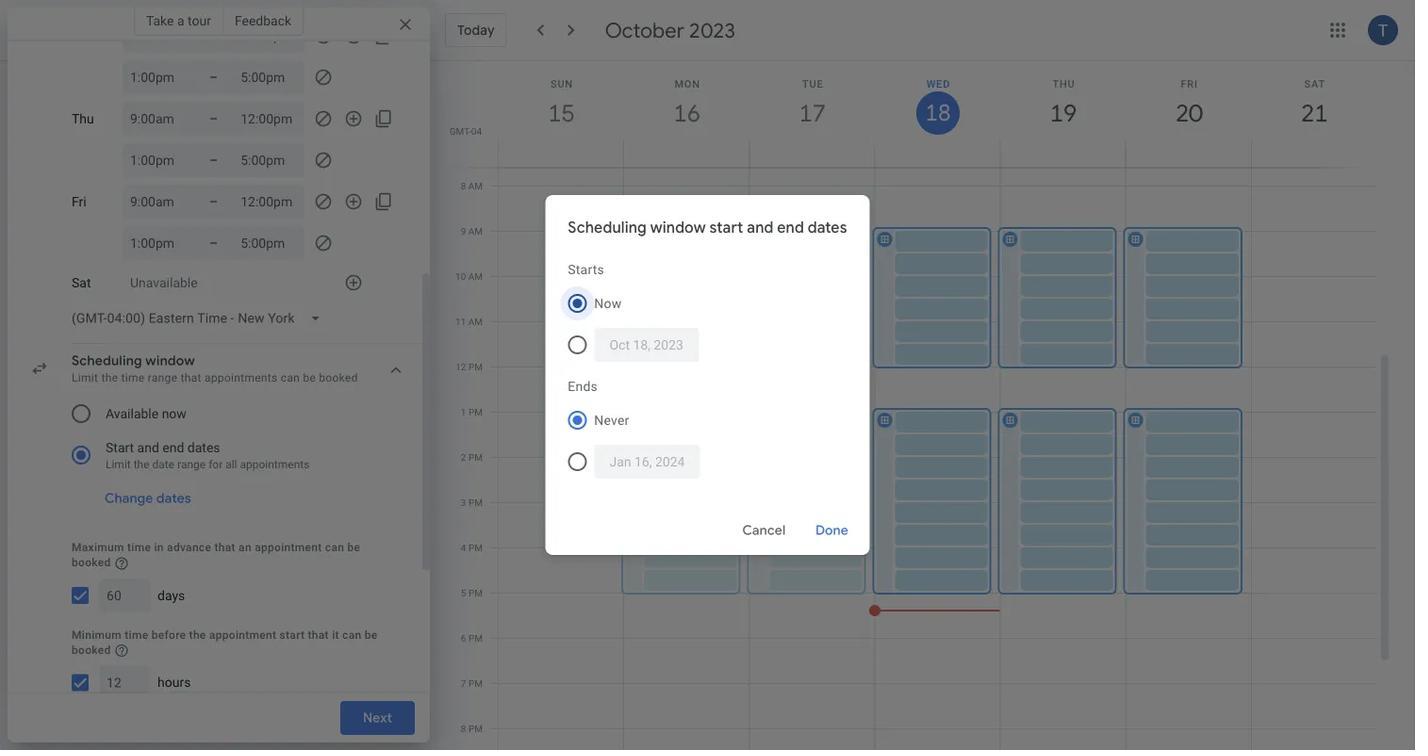 Task type: locate. For each thing, give the bounding box(es) containing it.
1 horizontal spatial be
[[347, 541, 360, 554]]

booked inside minimum time before the appointment start that it can be booked
[[72, 644, 111, 657]]

be for time
[[365, 629, 378, 642]]

0 vertical spatial limit
[[72, 371, 98, 385]]

am up 9 am
[[468, 181, 483, 192]]

start
[[709, 218, 743, 238], [280, 629, 305, 642]]

0 horizontal spatial the
[[101, 371, 118, 385]]

1 horizontal spatial scheduling
[[568, 218, 647, 238]]

8 for 8 pm
[[461, 724, 466, 735]]

scheduling up starts
[[568, 218, 647, 238]]

am right 11
[[468, 316, 483, 328]]

End date of the appointment schedules text field
[[609, 445, 685, 479]]

1 horizontal spatial end
[[777, 218, 804, 238]]

now
[[162, 406, 187, 421]]

0 vertical spatial the
[[101, 371, 118, 385]]

scheduling window limit the time range that appointments can be booked
[[72, 353, 358, 385]]

option group containing starts
[[560, 253, 847, 370]]

the inside scheduling window limit the time range that appointments can be booked
[[101, 371, 118, 385]]

grid
[[437, 61, 1392, 750]]

0 vertical spatial 8
[[461, 181, 466, 192]]

gmt-
[[449, 125, 471, 137]]

can inside scheduling window limit the time range that appointments can be booked
[[281, 371, 300, 385]]

1 vertical spatial end
[[162, 440, 184, 455]]

0 horizontal spatial end
[[162, 440, 184, 455]]

next button
[[340, 701, 415, 735]]

3 pm
[[461, 497, 483, 509]]

starts
[[568, 262, 604, 277]]

that left it
[[308, 629, 329, 642]]

thu
[[72, 111, 94, 127]]

be inside scheduling window limit the time range that appointments can be booked
[[303, 371, 316, 385]]

0 horizontal spatial window
[[145, 353, 195, 370]]

0 horizontal spatial limit
[[72, 371, 98, 385]]

1 am from the top
[[468, 181, 483, 192]]

0 vertical spatial window
[[650, 218, 706, 238]]

2 horizontal spatial the
[[189, 629, 206, 642]]

4 pm
[[461, 543, 483, 554]]

2 vertical spatial dates
[[156, 490, 191, 507]]

1 8 from the top
[[461, 181, 466, 192]]

4 am from the top
[[468, 316, 483, 328]]

time for minimum
[[125, 629, 148, 642]]

dates
[[808, 218, 847, 238], [187, 440, 220, 455], [156, 490, 191, 507]]

pm
[[468, 362, 483, 373], [468, 407, 483, 418], [468, 452, 483, 463], [468, 497, 483, 509], [468, 543, 483, 554], [468, 588, 483, 599], [468, 633, 483, 644], [468, 678, 483, 690], [468, 724, 483, 735]]

dates inside start and end dates limit the date range for all appointments
[[187, 440, 220, 455]]

start and end dates limit the date range for all appointments
[[106, 440, 310, 471]]

Maximum days in advance that an appointment can be booked number field
[[107, 579, 142, 613]]

2 vertical spatial be
[[365, 629, 378, 642]]

pm right 3
[[468, 497, 483, 509]]

0 vertical spatial scheduling
[[568, 218, 647, 238]]

1 vertical spatial 8
[[461, 724, 466, 735]]

time left in
[[127, 541, 151, 554]]

2 pm from the top
[[468, 407, 483, 418]]

0 horizontal spatial and
[[137, 440, 159, 455]]

time up available
[[121, 371, 145, 385]]

0 vertical spatial appointment
[[255, 541, 322, 554]]

a
[[177, 13, 184, 28]]

that up the now on the bottom of the page
[[181, 371, 201, 385]]

appointment inside minimum time before the appointment start that it can be booked
[[209, 629, 276, 642]]

range left "for"
[[177, 458, 206, 471]]

1 vertical spatial time
[[127, 541, 151, 554]]

scheduling window start and end dates
[[568, 218, 847, 238]]

appointment right an
[[255, 541, 322, 554]]

0 vertical spatial end
[[777, 218, 804, 238]]

scheduling inside dialog
[[568, 218, 647, 238]]

1 vertical spatial appointments
[[240, 458, 310, 471]]

fri
[[72, 194, 86, 210]]

pm down the 7 pm
[[468, 724, 483, 735]]

1 horizontal spatial limit
[[106, 458, 131, 471]]

am right 9
[[468, 226, 483, 237]]

the up available
[[101, 371, 118, 385]]

range up the now on the bottom of the page
[[148, 371, 178, 385]]

4 pm from the top
[[468, 497, 483, 509]]

0 horizontal spatial that
[[181, 371, 201, 385]]

2 vertical spatial the
[[189, 629, 206, 642]]

am
[[468, 181, 483, 192], [468, 226, 483, 237], [468, 271, 483, 282], [468, 316, 483, 328]]

2 vertical spatial can
[[342, 629, 361, 642]]

that left an
[[214, 541, 236, 554]]

1 vertical spatial appointment
[[209, 629, 276, 642]]

pm right the 1
[[468, 407, 483, 418]]

take a tour
[[146, 13, 211, 28]]

appointment inside maximum time in advance that an appointment can be booked
[[255, 541, 322, 554]]

pm for 1 pm
[[468, 407, 483, 418]]

0 horizontal spatial start
[[280, 629, 305, 642]]

2 vertical spatial booked
[[72, 644, 111, 657]]

Start date of the appointment schedules text field
[[609, 328, 684, 362]]

pm right 7
[[468, 678, 483, 690]]

0 vertical spatial booked
[[319, 371, 358, 385]]

0 vertical spatial appointments
[[205, 371, 278, 385]]

0 vertical spatial be
[[303, 371, 316, 385]]

change dates
[[105, 490, 191, 507]]

time
[[121, 371, 145, 385], [127, 541, 151, 554], [125, 629, 148, 642]]

the
[[101, 371, 118, 385], [134, 458, 149, 471], [189, 629, 206, 642]]

the for window
[[101, 371, 118, 385]]

scheduling inside scheduling window limit the time range that appointments can be booked
[[72, 353, 142, 370]]

booked inside scheduling window limit the time range that appointments can be booked
[[319, 371, 358, 385]]

pm for 2 pm
[[468, 452, 483, 463]]

1 vertical spatial range
[[177, 458, 206, 471]]

0 horizontal spatial be
[[303, 371, 316, 385]]

the right 'before'
[[189, 629, 206, 642]]

end
[[777, 218, 804, 238], [162, 440, 184, 455]]

1 vertical spatial that
[[214, 541, 236, 554]]

can
[[281, 371, 300, 385], [325, 541, 344, 554], [342, 629, 361, 642]]

am for 10 am
[[468, 271, 483, 282]]

8 for 8 am
[[461, 181, 466, 192]]

booked
[[319, 371, 358, 385], [72, 556, 111, 569], [72, 644, 111, 657]]

cancel
[[743, 522, 786, 539]]

today button
[[445, 13, 507, 47]]

0 vertical spatial range
[[148, 371, 178, 385]]

0 vertical spatial that
[[181, 371, 201, 385]]

3 pm from the top
[[468, 452, 483, 463]]

8 up 9
[[461, 181, 466, 192]]

range inside start and end dates limit the date range for all appointments
[[177, 458, 206, 471]]

option group
[[560, 253, 847, 370], [560, 370, 847, 486], [64, 393, 388, 476]]

pm for 3 pm
[[468, 497, 483, 509]]

1 horizontal spatial and
[[747, 218, 773, 238]]

1
[[461, 407, 466, 418]]

that for time
[[308, 629, 329, 642]]

5 pm from the top
[[468, 543, 483, 554]]

minimum
[[72, 629, 122, 642]]

0 vertical spatial and
[[747, 218, 773, 238]]

1 vertical spatial be
[[347, 541, 360, 554]]

appointments up start and end dates limit the date range for all appointments
[[205, 371, 278, 385]]

change dates button
[[97, 482, 199, 516]]

booked inside maximum time in advance that an appointment can be booked
[[72, 556, 111, 569]]

appointments
[[205, 371, 278, 385], [240, 458, 310, 471]]

that inside minimum time before the appointment start that it can be booked
[[308, 629, 329, 642]]

limit
[[72, 371, 98, 385], [106, 458, 131, 471]]

pm for 4 pm
[[468, 543, 483, 554]]

1 vertical spatial start
[[280, 629, 305, 642]]

advance
[[167, 541, 211, 554]]

feedback button
[[223, 6, 304, 36]]

that
[[181, 371, 201, 385], [214, 541, 236, 554], [308, 629, 329, 642]]

appointments inside start and end dates limit the date range for all appointments
[[240, 458, 310, 471]]

1 vertical spatial window
[[145, 353, 195, 370]]

7 pm from the top
[[468, 633, 483, 644]]

8 down 7
[[461, 724, 466, 735]]

8 pm from the top
[[468, 678, 483, 690]]

time inside minimum time before the appointment start that it can be booked
[[125, 629, 148, 642]]

pm right 6
[[468, 633, 483, 644]]

can for window
[[281, 371, 300, 385]]

scheduling window start and end dates dialog
[[545, 195, 870, 555]]

window inside scheduling window limit the time range that appointments can be booked
[[145, 353, 195, 370]]

today
[[457, 22, 495, 39]]

that inside scheduling window limit the time range that appointments can be booked
[[181, 371, 201, 385]]

dates inside button
[[156, 490, 191, 507]]

1 horizontal spatial the
[[134, 458, 149, 471]]

1 pm from the top
[[468, 362, 483, 373]]

1 horizontal spatial window
[[650, 218, 706, 238]]

–
[[209, 28, 218, 43], [209, 69, 218, 85], [209, 111, 218, 126], [209, 152, 218, 168], [209, 194, 218, 209], [209, 235, 218, 251]]

5 pm
[[461, 588, 483, 599]]

3 am from the top
[[468, 271, 483, 282]]

be inside minimum time before the appointment start that it can be booked
[[365, 629, 378, 642]]

6 column header from the left
[[1125, 61, 1252, 167]]

3 – from the top
[[209, 111, 218, 126]]

1 horizontal spatial that
[[214, 541, 236, 554]]

1 vertical spatial limit
[[106, 458, 131, 471]]

2 8 from the top
[[461, 724, 466, 735]]

an
[[239, 541, 252, 554]]

start
[[106, 440, 134, 455]]

in
[[154, 541, 164, 554]]

1 vertical spatial scheduling
[[72, 353, 142, 370]]

04
[[471, 125, 482, 137]]

can inside maximum time in advance that an appointment can be booked
[[325, 541, 344, 554]]

am right 10
[[468, 271, 483, 282]]

scheduling up available
[[72, 353, 142, 370]]

next
[[363, 710, 392, 727]]

1 horizontal spatial start
[[709, 218, 743, 238]]

1 vertical spatial the
[[134, 458, 149, 471]]

5
[[461, 588, 466, 599]]

0 horizontal spatial scheduling
[[72, 353, 142, 370]]

and
[[747, 218, 773, 238], [137, 440, 159, 455]]

11
[[455, 316, 466, 328]]

6 pm from the top
[[468, 588, 483, 599]]

cancel button
[[734, 508, 794, 553]]

0 vertical spatial dates
[[808, 218, 847, 238]]

1 vertical spatial dates
[[187, 440, 220, 455]]

9 pm from the top
[[468, 724, 483, 735]]

pm right 12
[[468, 362, 483, 373]]

appointments right all
[[240, 458, 310, 471]]

pm right 4
[[468, 543, 483, 554]]

the left date
[[134, 458, 149, 471]]

0 vertical spatial time
[[121, 371, 145, 385]]

am for 9 am
[[468, 226, 483, 237]]

2 horizontal spatial be
[[365, 629, 378, 642]]

2 pm
[[461, 452, 483, 463]]

scheduling
[[568, 218, 647, 238], [72, 353, 142, 370]]

4
[[461, 543, 466, 554]]

8
[[461, 181, 466, 192], [461, 724, 466, 735]]

time left 'before'
[[125, 629, 148, 642]]

appointment right 'before'
[[209, 629, 276, 642]]

1 vertical spatial booked
[[72, 556, 111, 569]]

it
[[332, 629, 339, 642]]

8 am
[[461, 181, 483, 192]]

can inside minimum time before the appointment start that it can be booked
[[342, 629, 361, 642]]

2 horizontal spatial that
[[308, 629, 329, 642]]

0 vertical spatial start
[[709, 218, 743, 238]]

pm for 8 pm
[[468, 724, 483, 735]]

window
[[650, 218, 706, 238], [145, 353, 195, 370]]

2 vertical spatial that
[[308, 629, 329, 642]]

time inside maximum time in advance that an appointment can be booked
[[127, 541, 151, 554]]

column header
[[498, 61, 624, 167], [623, 61, 750, 167], [749, 61, 875, 167], [874, 61, 1001, 167], [1000, 61, 1126, 167], [1125, 61, 1252, 167], [1251, 61, 1377, 167]]

now
[[594, 296, 622, 311]]

pm right the 2
[[468, 452, 483, 463]]

be inside maximum time in advance that an appointment can be booked
[[347, 541, 360, 554]]

1 vertical spatial and
[[137, 440, 159, 455]]

range
[[148, 371, 178, 385], [177, 458, 206, 471]]

0 vertical spatial can
[[281, 371, 300, 385]]

be
[[303, 371, 316, 385], [347, 541, 360, 554], [365, 629, 378, 642]]

1 vertical spatial can
[[325, 541, 344, 554]]

2 am from the top
[[468, 226, 483, 237]]

minimum time before the appointment start that it can be booked
[[72, 629, 378, 657]]

4 column header from the left
[[874, 61, 1001, 167]]

pm right '5' on the left of the page
[[468, 588, 483, 599]]

appointment
[[255, 541, 322, 554], [209, 629, 276, 642]]

time for maximum
[[127, 541, 151, 554]]

window inside dialog
[[650, 218, 706, 238]]

the inside minimum time before the appointment start that it can be booked
[[189, 629, 206, 642]]

2 vertical spatial time
[[125, 629, 148, 642]]



Task type: vqa. For each thing, say whether or not it's contained in the screenshot.
Take A Tour
yes



Task type: describe. For each thing, give the bounding box(es) containing it.
5 – from the top
[[209, 194, 218, 209]]

take a tour button
[[134, 6, 223, 36]]

start inside dialog
[[709, 218, 743, 238]]

before
[[151, 629, 186, 642]]

never
[[594, 412, 629, 428]]

window for start
[[650, 218, 706, 238]]

option group containing available now
[[64, 393, 388, 476]]

booked for time
[[72, 644, 111, 657]]

window for limit
[[145, 353, 195, 370]]

appointments inside scheduling window limit the time range that appointments can be booked
[[205, 371, 278, 385]]

october 2023
[[605, 17, 735, 43]]

and inside dialog
[[747, 218, 773, 238]]

scheduling for scheduling window limit the time range that appointments can be booked
[[72, 353, 142, 370]]

ends
[[568, 379, 598, 394]]

1 pm
[[461, 407, 483, 418]]

6 – from the top
[[209, 235, 218, 251]]

tour
[[188, 13, 211, 28]]

take
[[146, 13, 174, 28]]

for
[[208, 458, 223, 471]]

done
[[816, 522, 849, 539]]

wed
[[72, 28, 98, 44]]

time inside scheduling window limit the time range that appointments can be booked
[[121, 371, 145, 385]]

option group containing ends
[[560, 370, 847, 486]]

available
[[106, 406, 159, 421]]

the for time
[[189, 629, 206, 642]]

11 am
[[455, 316, 483, 328]]

6
[[461, 633, 466, 644]]

end inside start and end dates limit the date range for all appointments
[[162, 440, 184, 455]]

range inside scheduling window limit the time range that appointments can be booked
[[148, 371, 178, 385]]

2 – from the top
[[209, 69, 218, 85]]

9
[[461, 226, 466, 237]]

2
[[461, 452, 466, 463]]

end inside dialog
[[777, 218, 804, 238]]

grid containing gmt-04
[[437, 61, 1392, 750]]

pm for 7 pm
[[468, 678, 483, 690]]

booked for window
[[319, 371, 358, 385]]

available now
[[106, 406, 187, 421]]

maximum
[[72, 541, 124, 554]]

can for time
[[342, 629, 361, 642]]

unavailable
[[130, 275, 198, 291]]

1 – from the top
[[209, 28, 218, 43]]

the inside start and end dates limit the date range for all appointments
[[134, 458, 149, 471]]

scheduling for scheduling window start and end dates
[[568, 218, 647, 238]]

1 column header from the left
[[498, 61, 624, 167]]

hours
[[157, 675, 191, 691]]

feedback
[[235, 13, 291, 28]]

limit inside scheduling window limit the time range that appointments can be booked
[[72, 371, 98, 385]]

pm for 5 pm
[[468, 588, 483, 599]]

gmt-04
[[449, 125, 482, 137]]

12 pm
[[456, 362, 483, 373]]

done button
[[802, 508, 862, 553]]

10
[[455, 271, 466, 282]]

8 pm
[[461, 724, 483, 735]]

4 – from the top
[[209, 152, 218, 168]]

pm for 6 pm
[[468, 633, 483, 644]]

that inside maximum time in advance that an appointment can be booked
[[214, 541, 236, 554]]

date
[[152, 458, 175, 471]]

5 column header from the left
[[1000, 61, 1126, 167]]

2023
[[689, 17, 735, 43]]

Minimum amount of hours before the start of the appointment that it can be booked number field
[[107, 666, 142, 700]]

that for window
[[181, 371, 201, 385]]

2 column header from the left
[[623, 61, 750, 167]]

dates inside dialog
[[808, 218, 847, 238]]

start inside minimum time before the appointment start that it can be booked
[[280, 629, 305, 642]]

10 am
[[455, 271, 483, 282]]

october
[[605, 17, 684, 43]]

6 pm
[[461, 633, 483, 644]]

be for window
[[303, 371, 316, 385]]

9 am
[[461, 226, 483, 237]]

all
[[225, 458, 237, 471]]

3
[[461, 497, 466, 509]]

and inside start and end dates limit the date range for all appointments
[[137, 440, 159, 455]]

7 pm
[[461, 678, 483, 690]]

7
[[461, 678, 466, 690]]

sat
[[72, 275, 91, 291]]

7 column header from the left
[[1251, 61, 1377, 167]]

am for 11 am
[[468, 316, 483, 328]]

3 column header from the left
[[749, 61, 875, 167]]

days
[[157, 588, 185, 603]]

limit inside start and end dates limit the date range for all appointments
[[106, 458, 131, 471]]

change
[[105, 490, 153, 507]]

maximum time in advance that an appointment can be booked
[[72, 541, 360, 569]]

pm for 12 pm
[[468, 362, 483, 373]]

12
[[456, 362, 466, 373]]

am for 8 am
[[468, 181, 483, 192]]



